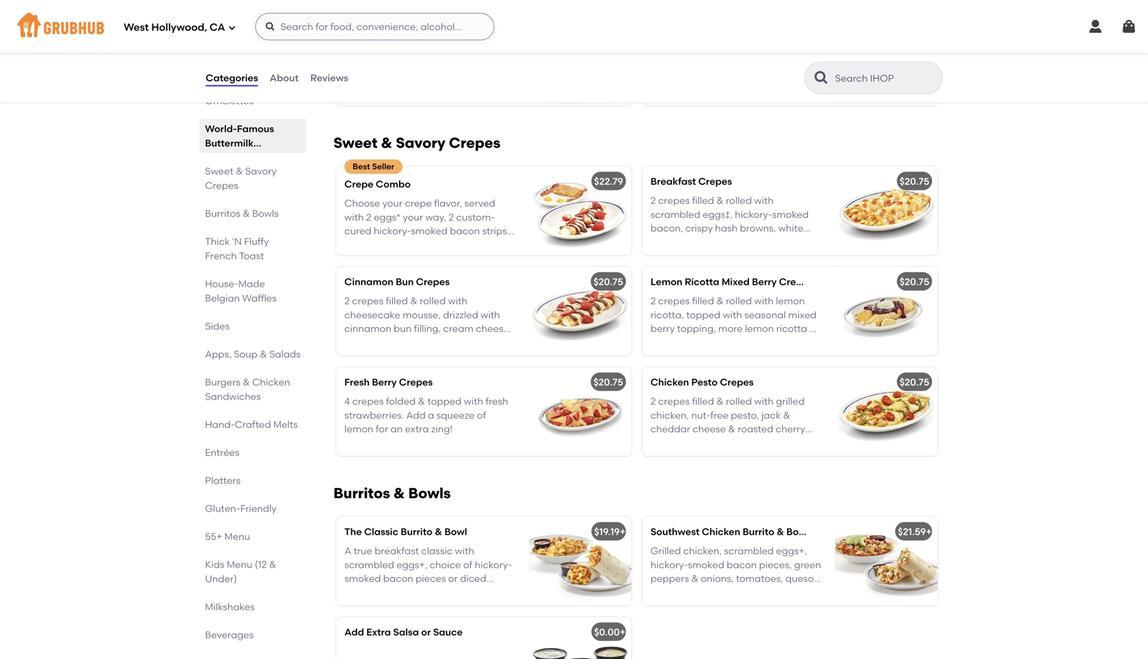 Task type: locate. For each thing, give the bounding box(es) containing it.
1 vertical spatial savory
[[245, 165, 277, 177]]

any up buttermilk
[[788, 45, 805, 57]]

0 horizontal spatial chips,
[[488, 73, 515, 85]]

cheese inside 2 crepes filled & rolled with cheesecake mousse, drizzled with cinnamon bun filling, cream cheese icing, fresh strawberries & powdered sugar.
[[476, 323, 509, 335]]

drizzle inside we think chocolate is perfect any time of day. four fluffy buttermilk pancakes filled with chocolate chips, topped with a drizzle of chocolate syrup & more chocolate chips.
[[718, 87, 747, 98]]

is inside "we think chocolate is perfect any time of day. four fluffy chocolate pancakes filled with chocolate chips, topped with a drizzle of chocolate syrup & more chocolate chips."
[[436, 45, 443, 57]]

0 horizontal spatial bowl
[[445, 526, 467, 538]]

an down strawberries.
[[391, 424, 403, 435]]

menu for 55+
[[225, 531, 250, 543]]

cheddar down chicken,
[[651, 424, 691, 435]]

2 up scrambled
[[651, 195, 656, 207]]

0 vertical spatial cheddar
[[757, 237, 797, 248]]

day. inside "we think chocolate is perfect any time of day. four fluffy chocolate pancakes filled with chocolate chips, topped with a drizzle of chocolate syrup & more chocolate chips."
[[379, 59, 399, 71]]

2 fluffy from the left
[[730, 59, 753, 71]]

or down cured
[[345, 239, 354, 251]]

0 horizontal spatial an
[[391, 424, 403, 435]]

drizzle for chocolate
[[411, 87, 440, 98]]

lemon
[[651, 276, 683, 288]]

jack inside 2 crepes filled & rolled with scrambled eggs‡, hickory-smoked bacon, crispy hash browns, white cheese sauce & jack & cheddar cheeses.
[[726, 237, 746, 248]]

1 perfect from the left
[[445, 45, 479, 57]]

rolled down the mixed
[[726, 295, 752, 307]]

1 horizontal spatial savory
[[396, 134, 446, 152]]

your up eggs* in the top left of the page
[[383, 198, 403, 209]]

sweet & savory crepes tab
[[205, 164, 301, 193]]

$20.75 for 2 crepes filled & rolled with grilled chicken, nut-free pesto, jack & cheddar cheese & roasted cherry tomatoes.
[[900, 377, 930, 388]]

hash down eggs‡, on the top right of the page
[[715, 223, 738, 234]]

Search for food, convenience, alcohol... search field
[[255, 13, 495, 40]]

$20.75 for 2 crepes filled & rolled with cheesecake mousse, drizzled with cinnamon bun filling, cream cheese icing, fresh strawberries & powdered sugar.
[[594, 276, 624, 288]]

1 horizontal spatial drizzle
[[718, 87, 747, 98]]

0 vertical spatial zing!
[[738, 351, 759, 363]]

pancakes for chip
[[473, 26, 519, 38]]

0 vertical spatial menu
[[225, 531, 250, 543]]

1 horizontal spatial cheddar
[[757, 237, 797, 248]]

topped inside 2 crepes filled & rolled with lemon ricotta, topped with seasonal mixed berry topping, more lemon ricotta & powdered sugar. add a squeeze of lemon for an extra zing!
[[687, 309, 721, 321]]

categories
[[206, 72, 258, 84]]

+ for $21.59
[[926, 526, 932, 538]]

sweet
[[334, 134, 378, 152], [205, 165, 233, 177]]

2 bowl from the left
[[787, 526, 809, 538]]

1 horizontal spatial squeeze
[[761, 337, 799, 349]]

1 vertical spatial extra
[[405, 424, 429, 435]]

smoked inside 2 crepes filled & rolled with scrambled eggs‡, hickory-smoked bacon, crispy hash browns, white cheese sauce & jack & cheddar cheeses.
[[772, 209, 809, 220]]

rolled up eggs‡, on the top right of the page
[[726, 195, 752, 207]]

chocolate left chip
[[396, 26, 446, 38]]

with inside 2 crepes filled & rolled with grilled chicken, nut-free pesto, jack & cheddar cheese & roasted cherry tomatoes.
[[755, 396, 774, 408]]

buttermilk chocolate chip pancakes image
[[835, 17, 938, 106]]

0 horizontal spatial sweet
[[205, 165, 233, 177]]

main navigation navigation
[[0, 0, 1149, 53]]

time inside we think chocolate is perfect any time of day. four fluffy buttermilk pancakes filled with chocolate chips, topped with a drizzle of chocolate syrup & more chocolate chips.
[[651, 59, 672, 71]]

powdered down "berry"
[[651, 337, 698, 349]]

bowls up fluffy
[[252, 208, 279, 219]]

1 horizontal spatial zing!
[[738, 351, 759, 363]]

chicken
[[651, 377, 689, 388], [252, 377, 290, 388], [702, 526, 741, 538]]

chicken up chicken,
[[651, 377, 689, 388]]

search icon image
[[814, 70, 830, 86]]

2 horizontal spatial more
[[719, 323, 743, 335]]

1 vertical spatial or
[[421, 627, 431, 638]]

west
[[124, 21, 149, 34]]

1 horizontal spatial an
[[697, 351, 709, 363]]

1 vertical spatial hickory-
[[374, 225, 411, 237]]

0 horizontal spatial sugar.
[[345, 351, 373, 363]]

0 horizontal spatial more
[[381, 101, 406, 112]]

filled inside "we think chocolate is perfect any time of day. four fluffy chocolate pancakes filled with chocolate chips, topped with a drizzle of chocolate syrup & more chocolate chips."
[[392, 73, 415, 85]]

extra up pesto
[[711, 351, 735, 363]]

cheddar down white
[[757, 237, 797, 248]]

berry up folded
[[372, 377, 397, 388]]

0 vertical spatial hash
[[715, 223, 738, 234]]

0 horizontal spatial is
[[436, 45, 443, 57]]

0 horizontal spatial svg image
[[265, 21, 276, 32]]

chicken inside "burgers & chicken sandwiches"
[[252, 377, 290, 388]]

perfect inside we think chocolate is perfect any time of day. four fluffy buttermilk pancakes filled with chocolate chips, topped with a drizzle of chocolate syrup & more chocolate chips.
[[752, 45, 785, 57]]

chips, for chocolate
[[488, 73, 515, 85]]

crepes
[[449, 134, 501, 152], [699, 176, 732, 187], [205, 180, 239, 191], [416, 276, 450, 288], [779, 276, 813, 288], [399, 377, 433, 388], [720, 377, 754, 388]]

sugar. down icing,
[[345, 351, 373, 363]]

perfect up buttermilk
[[752, 45, 785, 57]]

2 drizzle from the left
[[718, 87, 747, 98]]

menu inside 55+ menu tab
[[225, 531, 250, 543]]

chocolate chocolate chip pancakes image
[[529, 17, 632, 106]]

we think chocolate is perfect any time of day. four fluffy chocolate pancakes filled with chocolate chips, topped with a drizzle of chocolate syrup & more chocolate chips.
[[345, 45, 515, 112]]

burrito for classic
[[401, 526, 433, 538]]

sausage
[[387, 239, 427, 251]]

0 horizontal spatial chips.
[[457, 101, 485, 112]]

1 powdered from the left
[[466, 337, 513, 349]]

jack down browns,
[[726, 237, 746, 248]]

2 inside 2 crepes filled & rolled with cheesecake mousse, drizzled with cinnamon bun filling, cream cheese icing, fresh strawberries & powdered sugar.
[[345, 295, 350, 307]]

2 powdered from the left
[[651, 337, 698, 349]]

filled inside 2 crepes filled & rolled with grilled chicken, nut-free pesto, jack & cheddar cheese & roasted cherry tomatoes.
[[692, 396, 714, 408]]

filled for 2 crepes filled & rolled with lemon ricotta, topped with seasonal mixed berry topping, more lemon ricotta & powdered sugar. add a squeeze of lemon for an extra zing!
[[692, 295, 714, 307]]

1 horizontal spatial time
[[651, 59, 672, 71]]

pancakes for buttermilk
[[205, 152, 251, 163]]

crepes up served
[[449, 134, 501, 152]]

is for chocolate
[[436, 45, 443, 57]]

1 chips. from the left
[[457, 101, 485, 112]]

1 vertical spatial sugar.
[[345, 351, 373, 363]]

add
[[731, 337, 750, 349], [406, 410, 426, 421], [345, 627, 364, 638]]

classic
[[364, 526, 399, 538]]

1 is from the left
[[436, 45, 443, 57]]

four inside we think chocolate is perfect any time of day. four fluffy buttermilk pancakes filled with chocolate chips, topped with a drizzle of chocolate syrup & more chocolate chips.
[[707, 59, 728, 71]]

platters tab
[[205, 474, 301, 488]]

1 vertical spatial fresh
[[486, 396, 509, 408]]

1 horizontal spatial bowl
[[787, 526, 809, 538]]

0 vertical spatial burritos
[[205, 208, 241, 219]]

drizzle for buttermilk
[[718, 87, 747, 98]]

seller
[[372, 162, 395, 172]]

crepes up eggs‡, on the top right of the page
[[699, 176, 732, 187]]

1 four from the left
[[401, 59, 421, 71]]

menu inside kids menu (12 & under)
[[227, 559, 253, 571]]

hand-crafted melts tab
[[205, 418, 301, 432]]

svg image
[[1121, 18, 1138, 35], [265, 21, 276, 32]]

2 down choose
[[366, 212, 372, 223]]

1 vertical spatial an
[[391, 424, 403, 435]]

crepes up strawberries.
[[352, 396, 384, 408]]

lemon
[[776, 295, 805, 307], [745, 323, 774, 335], [651, 351, 680, 363], [345, 424, 374, 435]]

0 horizontal spatial drizzle
[[411, 87, 440, 98]]

jack up roasted
[[762, 410, 781, 421]]

filled inside 2 crepes filled & rolled with scrambled eggs‡, hickory-smoked bacon, crispy hash browns, white cheese sauce & jack & cheddar cheeses.
[[692, 195, 714, 207]]

burritos & bowls up 'n
[[205, 208, 279, 219]]

or inside choose your crepe flavor, served with 2 eggs* your way, 2 custom- cured hickory-smoked bacon strips or 2 pork sausage links & golden hash browns.
[[345, 239, 354, 251]]

sauce
[[686, 237, 715, 248]]

1 vertical spatial pancakes
[[205, 152, 251, 163]]

sugar. down topping,
[[700, 337, 729, 349]]

filled inside 2 crepes filled & rolled with lemon ricotta, topped with seasonal mixed berry topping, more lemon ricotta & powdered sugar. add a squeeze of lemon for an extra zing!
[[692, 295, 714, 307]]

rolled for topped
[[726, 295, 752, 307]]

crepes up chicken,
[[658, 396, 690, 408]]

chips. inside "we think chocolate is perfect any time of day. four fluffy chocolate pancakes filled with chocolate chips, topped with a drizzle of chocolate syrup & more chocolate chips."
[[457, 101, 485, 112]]

crepes inside 2 crepes filled & rolled with scrambled eggs‡, hickory-smoked bacon, crispy hash browns, white cheese sauce & jack & cheddar cheeses.
[[658, 195, 690, 207]]

time
[[345, 59, 365, 71], [651, 59, 672, 71]]

topped
[[345, 87, 379, 98], [651, 87, 685, 98], [687, 309, 721, 321], [428, 396, 462, 408]]

1 vertical spatial your
[[403, 212, 423, 223]]

2 up 'ricotta,'
[[651, 295, 656, 307]]

think inside "we think chocolate is perfect any time of day. four fluffy chocolate pancakes filled with chocolate chips, topped with a drizzle of chocolate syrup & more chocolate chips."
[[362, 45, 385, 57]]

west hollywood, ca
[[124, 21, 225, 34]]

bowl for southwest chicken burrito & bowl
[[787, 526, 809, 538]]

0 vertical spatial sweet
[[334, 134, 378, 152]]

chicken right southwest
[[702, 526, 741, 538]]

burritos & bowls up classic
[[334, 485, 451, 502]]

served
[[465, 198, 495, 209]]

crepes up burritos & bowls tab
[[205, 180, 239, 191]]

free
[[711, 410, 729, 421]]

1 horizontal spatial any
[[788, 45, 805, 57]]

scrambled
[[651, 209, 701, 220]]

1 think from the left
[[362, 45, 385, 57]]

any inside "we think chocolate is perfect any time of day. four fluffy chocolate pancakes filled with chocolate chips, topped with a drizzle of chocolate syrup & more chocolate chips."
[[481, 45, 499, 57]]

1 horizontal spatial more
[[688, 101, 712, 112]]

0 horizontal spatial any
[[481, 45, 499, 57]]

filled for 2 crepes filled & rolled with cheesecake mousse, drizzled with cinnamon bun filling, cream cheese icing, fresh strawberries & powdered sugar.
[[386, 295, 408, 307]]

browns.
[[369, 253, 405, 265]]

1 syrup from the left
[[345, 101, 370, 112]]

2 chips, from the left
[[794, 73, 821, 85]]

0 horizontal spatial cheese
[[476, 323, 509, 335]]

1 vertical spatial burritos
[[334, 485, 390, 502]]

famous
[[237, 123, 274, 135]]

1 chips, from the left
[[488, 73, 515, 85]]

hash
[[715, 223, 738, 234], [345, 253, 367, 265]]

perfect inside "we think chocolate is perfect any time of day. four fluffy chocolate pancakes filled with chocolate chips, topped with a drizzle of chocolate syrup & more chocolate chips."
[[445, 45, 479, 57]]

1 bowl from the left
[[445, 526, 467, 538]]

0 horizontal spatial hickory-
[[374, 225, 411, 237]]

hand-crafted melts
[[205, 419, 298, 431]]

cheese for 2 crepes filled & rolled with grilled chicken, nut-free pesto, jack & cheddar cheese & roasted cherry tomatoes.
[[693, 424, 726, 435]]

fresh inside 4 crepes folded & topped with fresh strawberries. add a squeeze of lemon for an extra zing!
[[486, 396, 509, 408]]

crepes inside world-famous buttermilk pancakes sweet & savory crepes
[[205, 180, 239, 191]]

cheese
[[651, 237, 684, 248], [476, 323, 509, 335], [693, 424, 726, 435]]

0 horizontal spatial burritos
[[205, 208, 241, 219]]

fluffy inside we think chocolate is perfect any time of day. four fluffy buttermilk pancakes filled with chocolate chips, topped with a drizzle of chocolate syrup & more chocolate chips.
[[730, 59, 753, 71]]

menu left (12
[[227, 559, 253, 571]]

apps, soup & salads tab
[[205, 347, 301, 362]]

syrup
[[345, 101, 370, 112], [651, 101, 676, 112]]

0 horizontal spatial burritos & bowls
[[205, 208, 279, 219]]

0 horizontal spatial bowls
[[252, 208, 279, 219]]

fluffy left buttermilk
[[730, 59, 753, 71]]

savory up combo
[[396, 134, 446, 152]]

1 vertical spatial menu
[[227, 559, 253, 571]]

svg image
[[1088, 18, 1104, 35], [228, 24, 236, 32]]

chips, for buttermilk
[[794, 73, 821, 85]]

milkshakes tab
[[205, 600, 301, 615]]

0 horizontal spatial zing!
[[431, 424, 453, 435]]

smoked
[[772, 209, 809, 220], [411, 225, 448, 237]]

0 horizontal spatial extra
[[405, 424, 429, 435]]

2 burrito from the left
[[743, 526, 775, 538]]

chips. down buttermilk
[[764, 101, 791, 112]]

0 vertical spatial burritos & bowls
[[205, 208, 279, 219]]

burritos up the
[[334, 485, 390, 502]]

0 horizontal spatial savory
[[245, 165, 277, 177]]

your down crepe
[[403, 212, 423, 223]]

time for we think chocolate is perfect any time of day. four fluffy buttermilk pancakes filled with chocolate chips, topped with a drizzle of chocolate syrup & more chocolate chips.
[[651, 59, 672, 71]]

0 horizontal spatial time
[[345, 59, 365, 71]]

pancakes right chip
[[473, 26, 519, 38]]

1 vertical spatial burritos & bowls
[[334, 485, 451, 502]]

2 up chicken,
[[651, 396, 656, 408]]

2 any from the left
[[788, 45, 805, 57]]

for down topping,
[[682, 351, 695, 363]]

powdered inside 2 crepes filled & rolled with cheesecake mousse, drizzled with cinnamon bun filling, cream cheese icing, fresh strawberries & powdered sugar.
[[466, 337, 513, 349]]

we think chocolate is perfect any time of day. four fluffy buttermilk pancakes filled with chocolate chips, topped with a drizzle of chocolate syrup & more chocolate chips.
[[651, 45, 821, 112]]

hash down pork
[[345, 253, 367, 265]]

chips. for chocolate
[[457, 101, 485, 112]]

fresh berry crepes image
[[529, 367, 632, 456]]

bowls inside tab
[[252, 208, 279, 219]]

1 horizontal spatial fluffy
[[730, 59, 753, 71]]

fluffy
[[424, 59, 447, 71], [730, 59, 753, 71]]

platters
[[205, 475, 241, 487]]

cheese down 'bacon,'
[[651, 237, 684, 248]]

menu for kids
[[227, 559, 253, 571]]

chips. up sweet & savory crepes
[[457, 101, 485, 112]]

syrup inside we think chocolate is perfect any time of day. four fluffy buttermilk pancakes filled with chocolate chips, topped with a drizzle of chocolate syrup & more chocolate chips.
[[651, 101, 676, 112]]

about button
[[269, 53, 299, 103]]

2 up cheesecake at the left top of page
[[345, 295, 350, 307]]

hickory- up browns,
[[735, 209, 772, 220]]

time inside "we think chocolate is perfect any time of day. four fluffy chocolate pancakes filled with chocolate chips, topped with a drizzle of chocolate syrup & more chocolate chips."
[[345, 59, 365, 71]]

lemon ricotta mixed berry crepes image
[[835, 267, 938, 356]]

burgers & chicken sandwiches tab
[[205, 375, 301, 404]]

zing!
[[738, 351, 759, 363], [431, 424, 453, 435]]

2 inside 2 crepes filled & rolled with grilled chicken, nut-free pesto, jack & cheddar cheese & roasted cherry tomatoes.
[[651, 396, 656, 408]]

crepes up 'ricotta,'
[[658, 295, 690, 307]]

filled
[[392, 73, 415, 85], [699, 73, 721, 85], [692, 195, 714, 207], [386, 295, 408, 307], [692, 295, 714, 307], [692, 396, 714, 408]]

for inside 2 crepes filled & rolled with lemon ricotta, topped with seasonal mixed berry topping, more lemon ricotta & powdered sugar. add a squeeze of lemon for an extra zing!
[[682, 351, 695, 363]]

0 vertical spatial hickory-
[[735, 209, 772, 220]]

smoked down way,
[[411, 225, 448, 237]]

more for we think chocolate is perfect any time of day. four fluffy buttermilk pancakes filled with chocolate chips, topped with a drizzle of chocolate syrup & more chocolate chips.
[[688, 101, 712, 112]]

think for we think chocolate is perfect any time of day. four fluffy chocolate pancakes filled with chocolate chips, topped with a drizzle of chocolate syrup & more chocolate chips.
[[362, 45, 385, 57]]

cheddar inside 2 crepes filled & rolled with scrambled eggs‡, hickory-smoked bacon, crispy hash browns, white cheese sauce & jack & cheddar cheeses.
[[757, 237, 797, 248]]

cheese inside 2 crepes filled & rolled with grilled chicken, nut-free pesto, jack & cheddar cheese & roasted cherry tomatoes.
[[693, 424, 726, 435]]

1 horizontal spatial think
[[668, 45, 691, 57]]

extra
[[711, 351, 735, 363], [405, 424, 429, 435]]

berry right the mixed
[[752, 276, 777, 288]]

powdered down cream
[[466, 337, 513, 349]]

pork
[[364, 239, 385, 251]]

any down chocolate chocolate chip pancakes
[[481, 45, 499, 57]]

pancakes inside "we think chocolate is perfect any time of day. four fluffy chocolate pancakes filled with chocolate chips, topped with a drizzle of chocolate syrup & more chocolate chips."
[[345, 73, 390, 85]]

for
[[682, 351, 695, 363], [376, 424, 388, 435]]

breakfast
[[651, 176, 696, 187]]

bowls
[[252, 208, 279, 219], [409, 485, 451, 502]]

ca
[[210, 21, 225, 34]]

perfect down chip
[[445, 45, 479, 57]]

2 four from the left
[[707, 59, 728, 71]]

1 vertical spatial squeeze
[[437, 410, 475, 421]]

seasonal
[[745, 309, 786, 321]]

extra down folded
[[405, 424, 429, 435]]

0 horizontal spatial cheddar
[[651, 424, 691, 435]]

for down strawberries.
[[376, 424, 388, 435]]

2 is from the left
[[743, 45, 749, 57]]

crepes up mixed
[[779, 276, 813, 288]]

0 horizontal spatial or
[[345, 239, 354, 251]]

world-famous buttermilk pancakes tab
[[205, 122, 301, 163]]

2 vertical spatial add
[[345, 627, 364, 638]]

hickory- inside choose your crepe flavor, served with 2 eggs* your way, 2 custom- cured hickory-smoked bacon strips or 2 pork sausage links & golden hash browns.
[[374, 225, 411, 237]]

crepe combo image
[[529, 166, 632, 255]]

pancakes inside world-famous buttermilk pancakes sweet & savory crepes
[[205, 152, 251, 163]]

1 vertical spatial cheese
[[476, 323, 509, 335]]

0 vertical spatial bowls
[[252, 208, 279, 219]]

1 any from the left
[[481, 45, 499, 57]]

pancakes
[[345, 73, 390, 85], [651, 73, 696, 85]]

1 chocolate from the left
[[345, 26, 394, 38]]

0 horizontal spatial we
[[345, 45, 360, 57]]

is
[[436, 45, 443, 57], [743, 45, 749, 57]]

1 time from the left
[[345, 59, 365, 71]]

chicken down salads
[[252, 377, 290, 388]]

of inside 2 crepes filled & rolled with lemon ricotta, topped with seasonal mixed berry topping, more lemon ricotta & powdered sugar. add a squeeze of lemon for an extra zing!
[[802, 337, 811, 349]]

1 pancakes from the left
[[345, 73, 390, 85]]

bowl for the classic burrito & bowl
[[445, 526, 467, 538]]

fluffy
[[244, 236, 269, 247]]

rolled inside 2 crepes filled & rolled with scrambled eggs‡, hickory-smoked bacon, crispy hash browns, white cheese sauce & jack & cheddar cheeses.
[[726, 195, 752, 207]]

crepes inside 2 crepes filled & rolled with lemon ricotta, topped with seasonal mixed berry topping, more lemon ricotta & powdered sugar. add a squeeze of lemon for an extra zing!
[[658, 295, 690, 307]]

squeeze inside 2 crepes filled & rolled with lemon ricotta, topped with seasonal mixed berry topping, more lemon ricotta & powdered sugar. add a squeeze of lemon for an extra zing!
[[761, 337, 799, 349]]

1 we from the left
[[345, 45, 360, 57]]

with
[[417, 73, 436, 85], [723, 73, 743, 85], [381, 87, 400, 98], [687, 87, 707, 98], [755, 195, 774, 207], [345, 212, 364, 223], [448, 295, 468, 307], [755, 295, 774, 307], [481, 309, 500, 321], [723, 309, 743, 321], [464, 396, 484, 408], [755, 396, 774, 408]]

is inside we think chocolate is perfect any time of day. four fluffy buttermilk pancakes filled with chocolate chips, topped with a drizzle of chocolate syrup & more chocolate chips.
[[743, 45, 749, 57]]

1 horizontal spatial for
[[682, 351, 695, 363]]

fluffy down chocolate chocolate chip pancakes
[[424, 59, 447, 71]]

crepes for lemon
[[658, 295, 690, 307]]

burritos
[[205, 208, 241, 219], [334, 485, 390, 502]]

smoked up white
[[772, 209, 809, 220]]

golden
[[461, 239, 493, 251]]

1 horizontal spatial four
[[707, 59, 728, 71]]

rolled up mousse,
[[420, 295, 446, 307]]

nut-
[[692, 410, 711, 421]]

2 we from the left
[[651, 45, 666, 57]]

2 pancakes from the left
[[651, 73, 696, 85]]

chips,
[[488, 73, 515, 85], [794, 73, 821, 85]]

1 horizontal spatial chips.
[[764, 101, 791, 112]]

1 horizontal spatial chocolate
[[396, 26, 446, 38]]

0 vertical spatial add
[[731, 337, 750, 349]]

a inside 4 crepes folded & topped with fresh strawberries. add a squeeze of lemon for an extra zing!
[[428, 410, 434, 421]]

we inside we think chocolate is perfect any time of day. four fluffy buttermilk pancakes filled with chocolate chips, topped with a drizzle of chocolate syrup & more chocolate chips.
[[651, 45, 666, 57]]

burritos up thick
[[205, 208, 241, 219]]

crepes up cheesecake at the left top of page
[[352, 295, 384, 307]]

1 vertical spatial smoked
[[411, 225, 448, 237]]

bowls up the classic burrito & bowl
[[409, 485, 451, 502]]

1 horizontal spatial powdered
[[651, 337, 698, 349]]

chocolate
[[387, 45, 434, 57], [693, 45, 740, 57], [449, 59, 496, 71], [439, 73, 486, 85], [745, 73, 792, 85], [454, 87, 501, 98], [760, 87, 807, 98], [408, 101, 455, 112], [714, 101, 761, 112]]

gluten-friendly
[[205, 503, 277, 515]]

pancakes for we think chocolate is perfect any time of day. four fluffy chocolate pancakes filled with chocolate chips, topped with a drizzle of chocolate syrup & more chocolate chips.
[[345, 73, 390, 85]]

fluffy inside "we think chocolate is perfect any time of day. four fluffy chocolate pancakes filled with chocolate chips, topped with a drizzle of chocolate syrup & more chocolate chips."
[[424, 59, 447, 71]]

southwest chicken burrito & bowl image
[[835, 517, 938, 606]]

1 vertical spatial cheddar
[[651, 424, 691, 435]]

with inside 4 crepes folded & topped with fresh strawberries. add a squeeze of lemon for an extra zing!
[[464, 396, 484, 408]]

we inside "we think chocolate is perfect any time of day. four fluffy chocolate pancakes filled with chocolate chips, topped with a drizzle of chocolate syrup & more chocolate chips."
[[345, 45, 360, 57]]

cheddar
[[757, 237, 797, 248], [651, 424, 691, 435]]

1 horizontal spatial sugar.
[[700, 337, 729, 349]]

sweet up best
[[334, 134, 378, 152]]

2
[[651, 195, 656, 207], [366, 212, 372, 223], [449, 212, 454, 223], [356, 239, 362, 251], [345, 295, 350, 307], [651, 295, 656, 307], [651, 396, 656, 408]]

savory down world-famous buttermilk pancakes tab
[[245, 165, 277, 177]]

1 horizontal spatial chips,
[[794, 73, 821, 85]]

icing,
[[345, 337, 369, 349]]

2 chips. from the left
[[764, 101, 791, 112]]

rolled inside 2 crepes filled & rolled with lemon ricotta, topped with seasonal mixed berry topping, more lemon ricotta & powdered sugar. add a squeeze of lemon for an extra zing!
[[726, 295, 752, 307]]

&
[[372, 101, 379, 112], [678, 101, 685, 112], [381, 134, 393, 152], [236, 165, 243, 177], [717, 195, 724, 207], [243, 208, 250, 219], [717, 237, 724, 248], [748, 237, 755, 248], [451, 239, 458, 251], [410, 295, 418, 307], [717, 295, 724, 307], [810, 323, 817, 335], [456, 337, 463, 349], [260, 349, 267, 360], [243, 377, 250, 388], [418, 396, 425, 408], [717, 396, 724, 408], [783, 410, 791, 421], [728, 424, 736, 435], [394, 485, 405, 502], [435, 526, 442, 538], [777, 526, 784, 538], [269, 559, 276, 571]]

squeeze inside 4 crepes folded & topped with fresh strawberries. add a squeeze of lemon for an extra zing!
[[437, 410, 475, 421]]

more inside "we think chocolate is perfect any time of day. four fluffy chocolate pancakes filled with chocolate chips, topped with a drizzle of chocolate syrup & more chocolate chips."
[[381, 101, 406, 112]]

2 horizontal spatial add
[[731, 337, 750, 349]]

milkshakes
[[205, 602, 255, 613]]

2 syrup from the left
[[651, 101, 676, 112]]

chocolate up reviews in the left of the page
[[345, 26, 394, 38]]

cheese down "nut-"
[[693, 424, 726, 435]]

buttermilk
[[205, 137, 254, 149]]

0 horizontal spatial fresh
[[372, 337, 395, 349]]

menu right 55+
[[225, 531, 250, 543]]

buttermilk
[[755, 59, 803, 71]]

we for we think chocolate is perfect any time of day. four fluffy buttermilk pancakes filled with chocolate chips, topped with a drizzle of chocolate syrup & more chocolate chips.
[[651, 45, 666, 57]]

drizzle inside "we think chocolate is perfect any time of day. four fluffy chocolate pancakes filled with chocolate chips, topped with a drizzle of chocolate syrup & more chocolate chips."
[[411, 87, 440, 98]]

chips. inside we think chocolate is perfect any time of day. four fluffy buttermilk pancakes filled with chocolate chips, topped with a drizzle of chocolate syrup & more chocolate chips.
[[764, 101, 791, 112]]

1 horizontal spatial bowls
[[409, 485, 451, 502]]

folded
[[386, 396, 416, 408]]

1 vertical spatial hash
[[345, 253, 367, 265]]

2 horizontal spatial cheese
[[693, 424, 726, 435]]

four down chocolate chocolate chip pancakes
[[401, 59, 421, 71]]

& inside world-famous buttermilk pancakes sweet & savory crepes
[[236, 165, 243, 177]]

burritos & bowls
[[205, 208, 279, 219], [334, 485, 451, 502]]

crepes inside 2 crepes filled & rolled with cheesecake mousse, drizzled with cinnamon bun filling, cream cheese icing, fresh strawberries & powdered sugar.
[[352, 295, 384, 307]]

rolled inside 2 crepes filled & rolled with cheesecake mousse, drizzled with cinnamon bun filling, cream cheese icing, fresh strawberries & powdered sugar.
[[420, 295, 446, 307]]

55+ menu
[[205, 531, 250, 543]]

2 day. from the left
[[685, 59, 705, 71]]

cinnamon bun crepes image
[[529, 267, 632, 356]]

house-made belgian waffles tab
[[205, 277, 301, 306]]

kids menu (12 & under)
[[205, 559, 276, 585]]

hash inside 2 crepes filled & rolled with scrambled eggs‡, hickory-smoked bacon, crispy hash browns, white cheese sauce & jack & cheddar cheeses.
[[715, 223, 738, 234]]

savory inside world-famous buttermilk pancakes sweet & savory crepes
[[245, 165, 277, 177]]

best seller
[[353, 162, 395, 172]]

lemon inside 4 crepes folded & topped with fresh strawberries. add a squeeze of lemon for an extra zing!
[[345, 424, 374, 435]]

0 vertical spatial berry
[[752, 276, 777, 288]]

fresh
[[372, 337, 395, 349], [486, 396, 509, 408]]

1 horizontal spatial add
[[406, 410, 426, 421]]

0 horizontal spatial fluffy
[[424, 59, 447, 71]]

0 horizontal spatial think
[[362, 45, 385, 57]]

world-
[[205, 123, 237, 135]]

2 time from the left
[[651, 59, 672, 71]]

2 inside 2 crepes filled & rolled with scrambled eggs‡, hickory-smoked bacon, crispy hash browns, white cheese sauce & jack & cheddar cheeses.
[[651, 195, 656, 207]]

crepes up scrambled
[[658, 195, 690, 207]]

+ for $19.19
[[620, 526, 626, 538]]

sweet down buttermilk
[[205, 165, 233, 177]]

2 perfect from the left
[[752, 45, 785, 57]]

four left buttermilk
[[707, 59, 728, 71]]

1 vertical spatial for
[[376, 424, 388, 435]]

cheese right cream
[[476, 323, 509, 335]]

$21.59
[[898, 526, 926, 538]]

four
[[401, 59, 421, 71], [707, 59, 728, 71]]

1 horizontal spatial hash
[[715, 223, 738, 234]]

french
[[205, 250, 237, 262]]

think inside we think chocolate is perfect any time of day. four fluffy buttermilk pancakes filled with chocolate chips, topped with a drizzle of chocolate syrup & more chocolate chips.
[[668, 45, 691, 57]]

2 crepes filled & rolled with scrambled eggs‡, hickory-smoked bacon, crispy hash browns, white cheese sauce & jack & cheddar cheeses.
[[651, 195, 809, 262]]

hickory- down eggs* in the top left of the page
[[374, 225, 411, 237]]

savory
[[396, 134, 446, 152], [245, 165, 277, 177]]

add left the 'extra'
[[345, 627, 364, 638]]

add down folded
[[406, 410, 426, 421]]

1 horizontal spatial extra
[[711, 351, 735, 363]]

rolled
[[726, 195, 752, 207], [420, 295, 446, 307], [726, 295, 752, 307], [726, 396, 752, 408]]

salads
[[269, 349, 301, 360]]

day. inside we think chocolate is perfect any time of day. four fluffy buttermilk pancakes filled with chocolate chips, topped with a drizzle of chocolate syrup & more chocolate chips.
[[685, 59, 705, 71]]

rolled up pesto,
[[726, 396, 752, 408]]

more inside we think chocolate is perfect any time of day. four fluffy buttermilk pancakes filled with chocolate chips, topped with a drizzle of chocolate syrup & more chocolate chips.
[[688, 101, 712, 112]]

crepes for cinnamon
[[352, 295, 384, 307]]

an up chicken pesto crepes
[[697, 351, 709, 363]]

or right salsa
[[421, 627, 431, 638]]

1 day. from the left
[[379, 59, 399, 71]]

0 vertical spatial fresh
[[372, 337, 395, 349]]

breakfast crepes
[[651, 176, 732, 187]]

chips, inside "we think chocolate is perfect any time of day. four fluffy chocolate pancakes filled with chocolate chips, topped with a drizzle of chocolate syrup & more chocolate chips."
[[488, 73, 515, 85]]

0 horizontal spatial chocolate
[[345, 26, 394, 38]]

an inside 4 crepes folded & topped with fresh strawberries. add a squeeze of lemon for an extra zing!
[[391, 424, 403, 435]]

& inside we think chocolate is perfect any time of day. four fluffy buttermilk pancakes filled with chocolate chips, topped with a drizzle of chocolate syrup & more chocolate chips.
[[678, 101, 685, 112]]

0 horizontal spatial jack
[[726, 237, 746, 248]]

1 horizontal spatial perfect
[[752, 45, 785, 57]]

burritos inside tab
[[205, 208, 241, 219]]

1 fluffy from the left
[[424, 59, 447, 71]]

an
[[697, 351, 709, 363], [391, 424, 403, 435]]

thick 'n fluffy french toast
[[205, 236, 269, 262]]

browns,
[[740, 223, 776, 234]]

1 burrito from the left
[[401, 526, 433, 538]]

rolled inside 2 crepes filled & rolled with grilled chicken, nut-free pesto, jack & cheddar cheese & roasted cherry tomatoes.
[[726, 396, 752, 408]]

1 horizontal spatial we
[[651, 45, 666, 57]]

lemon down strawberries.
[[345, 424, 374, 435]]

& inside "we think chocolate is perfect any time of day. four fluffy chocolate pancakes filled with chocolate chips, topped with a drizzle of chocolate syrup & more chocolate chips."
[[372, 101, 379, 112]]

1 drizzle from the left
[[411, 87, 440, 98]]

hash inside choose your crepe flavor, served with 2 eggs* your way, 2 custom- cured hickory-smoked bacon strips or 2 pork sausage links & golden hash browns.
[[345, 253, 367, 265]]

bowl
[[445, 526, 467, 538], [787, 526, 809, 538]]

55+ menu tab
[[205, 530, 301, 544]]

0 vertical spatial for
[[682, 351, 695, 363]]

add down seasonal
[[731, 337, 750, 349]]

2 think from the left
[[668, 45, 691, 57]]

pancakes inside we think chocolate is perfect any time of day. four fluffy buttermilk pancakes filled with chocolate chips, topped with a drizzle of chocolate syrup & more chocolate chips.
[[651, 73, 696, 85]]

zing! inside 4 crepes folded & topped with fresh strawberries. add a squeeze of lemon for an extra zing!
[[431, 424, 453, 435]]

sides tab
[[205, 319, 301, 334]]

pancakes down buttermilk
[[205, 152, 251, 163]]

0 horizontal spatial syrup
[[345, 101, 370, 112]]

0 horizontal spatial for
[[376, 424, 388, 435]]



Task type: describe. For each thing, give the bounding box(es) containing it.
lemon up mixed
[[776, 295, 805, 307]]

chicken pesto crepes image
[[835, 367, 938, 456]]

entrées tab
[[205, 446, 301, 460]]

world-famous buttermilk pancakes sweet & savory crepes
[[205, 123, 277, 191]]

apps, soup & salads
[[205, 349, 301, 360]]

friendly
[[240, 503, 277, 515]]

breakfast crepes image
[[835, 166, 938, 255]]

1 horizontal spatial svg image
[[1088, 18, 1104, 35]]

bacon
[[450, 225, 480, 237]]

cream
[[443, 323, 474, 335]]

apps,
[[205, 349, 232, 360]]

roasted
[[738, 424, 774, 435]]

gluten-friendly tab
[[205, 502, 301, 516]]

& inside "burgers & chicken sandwiches"
[[243, 377, 250, 388]]

crispy
[[686, 223, 713, 234]]

cured
[[345, 225, 372, 237]]

+ for $0.00
[[620, 627, 626, 638]]

strawberries
[[397, 337, 454, 349]]

sugar. inside 2 crepes filled & rolled with cheesecake mousse, drizzled with cinnamon bun filling, cream cheese icing, fresh strawberries & powdered sugar.
[[345, 351, 373, 363]]

topped inside we think chocolate is perfect any time of day. four fluffy buttermilk pancakes filled with chocolate chips, topped with a drizzle of chocolate syrup & more chocolate chips.
[[651, 87, 685, 98]]

crepes up folded
[[399, 377, 433, 388]]

crepes right bun
[[416, 276, 450, 288]]

0 horizontal spatial add
[[345, 627, 364, 638]]

crepes for chicken
[[658, 396, 690, 408]]

thick 'n fluffy french toast tab
[[205, 235, 301, 263]]

tomatoes.
[[651, 438, 698, 449]]

fresh
[[345, 377, 370, 388]]

rolled for hickory-
[[726, 195, 752, 207]]

filled inside we think chocolate is perfect any time of day. four fluffy buttermilk pancakes filled with chocolate chips, topped with a drizzle of chocolate syrup & more chocolate chips.
[[699, 73, 721, 85]]

0 vertical spatial savory
[[396, 134, 446, 152]]

1 horizontal spatial burritos
[[334, 485, 390, 502]]

the classic burrito & bowl
[[345, 526, 467, 538]]

pesto,
[[731, 410, 760, 421]]

any for chocolate
[[481, 45, 499, 57]]

sides
[[205, 321, 230, 332]]

cinnamon bun crepes
[[345, 276, 450, 288]]

$20.75 for 4 crepes folded & topped with fresh strawberries. add a squeeze of lemon for an extra zing!
[[594, 377, 624, 388]]

4 crepes folded & topped with fresh strawberries. add a squeeze of lemon for an extra zing!
[[345, 396, 509, 435]]

about
[[270, 72, 299, 84]]

1 vertical spatial berry
[[372, 377, 397, 388]]

1 horizontal spatial burritos & bowls
[[334, 485, 451, 502]]

extra inside 4 crepes folded & topped with fresh strawberries. add a squeeze of lemon for an extra zing!
[[405, 424, 429, 435]]

55+
[[205, 531, 222, 543]]

pancakes for we think chocolate is perfect any time of day. four fluffy buttermilk pancakes filled with chocolate chips, topped with a drizzle of chocolate syrup & more chocolate chips.
[[651, 73, 696, 85]]

0 vertical spatial your
[[383, 198, 403, 209]]

house-made belgian waffles
[[205, 278, 277, 304]]

grilled
[[776, 396, 805, 408]]

burritos & bowls inside tab
[[205, 208, 279, 219]]

bun
[[394, 323, 412, 335]]

& inside 4 crepes folded & topped with fresh strawberries. add a squeeze of lemon for an extra zing!
[[418, 396, 425, 408]]

a inside "we think chocolate is perfect any time of day. four fluffy chocolate pancakes filled with chocolate chips, topped with a drizzle of chocolate syrup & more chocolate chips."
[[403, 87, 409, 98]]

reviews
[[310, 72, 349, 84]]

an inside 2 crepes filled & rolled with lemon ricotta, topped with seasonal mixed berry topping, more lemon ricotta & powdered sugar. add a squeeze of lemon for an extra zing!
[[697, 351, 709, 363]]

sweet inside world-famous buttermilk pancakes sweet & savory crepes
[[205, 165, 233, 177]]

2 crepes filled & rolled with lemon ricotta, topped with seasonal mixed berry topping, more lemon ricotta & powdered sugar. add a squeeze of lemon for an extra zing!
[[651, 295, 817, 363]]

best
[[353, 162, 370, 172]]

with inside 2 crepes filled & rolled with scrambled eggs‡, hickory-smoked bacon, crispy hash browns, white cheese sauce & jack & cheddar cheeses.
[[755, 195, 774, 207]]

made
[[238, 278, 265, 290]]

a inside 2 crepes filled & rolled with lemon ricotta, topped with seasonal mixed berry topping, more lemon ricotta & powdered sugar. add a squeeze of lemon for an extra zing!
[[753, 337, 759, 349]]

& inside choose your crepe flavor, served with 2 eggs* your way, 2 custom- cured hickory-smoked bacon strips or 2 pork sausage links & golden hash browns.
[[451, 239, 458, 251]]

fresh inside 2 crepes filled & rolled with cheesecake mousse, drizzled with cinnamon bun filling, cream cheese icing, fresh strawberries & powdered sugar.
[[372, 337, 395, 349]]

mousse,
[[403, 309, 441, 321]]

2 inside 2 crepes filled & rolled with lemon ricotta, topped with seasonal mixed berry topping, more lemon ricotta & powdered sugar. add a squeeze of lemon for an extra zing!
[[651, 295, 656, 307]]

mixed
[[722, 276, 750, 288]]

1 horizontal spatial sweet
[[334, 134, 378, 152]]

extra inside 2 crepes filled & rolled with lemon ricotta, topped with seasonal mixed berry topping, more lemon ricotta & powdered sugar. add a squeeze of lemon for an extra zing!
[[711, 351, 735, 363]]

2 crepes filled & rolled with grilled chicken, nut-free pesto, jack & cheddar cheese & roasted cherry tomatoes.
[[651, 396, 806, 449]]

any for buttermilk
[[788, 45, 805, 57]]

is for buttermilk
[[743, 45, 749, 57]]

crepes for fresh
[[352, 396, 384, 408]]

& inside kids menu (12 & under)
[[269, 559, 276, 571]]

1 horizontal spatial or
[[421, 627, 431, 638]]

topping,
[[677, 323, 716, 335]]

lemon ricotta mixed berry crepes
[[651, 276, 813, 288]]

sugar. inside 2 crepes filled & rolled with lemon ricotta, topped with seasonal mixed berry topping, more lemon ricotta & powdered sugar. add a squeeze of lemon for an extra zing!
[[700, 337, 729, 349]]

four for chocolate
[[401, 59, 421, 71]]

four for buttermilk
[[707, 59, 728, 71]]

cheesecake
[[345, 309, 400, 321]]

rolled for drizzled
[[420, 295, 446, 307]]

1 horizontal spatial berry
[[752, 276, 777, 288]]

burritos & bowls tab
[[205, 206, 301, 221]]

jack inside 2 crepes filled & rolled with grilled chicken, nut-free pesto, jack & cheddar cheese & roasted cherry tomatoes.
[[762, 410, 781, 421]]

cheese inside 2 crepes filled & rolled with scrambled eggs‡, hickory-smoked bacon, crispy hash browns, white cheese sauce & jack & cheddar cheeses.
[[651, 237, 684, 248]]

entrées
[[205, 447, 240, 459]]

way,
[[426, 212, 446, 223]]

day. for we think chocolate is perfect any time of day. four fluffy buttermilk pancakes filled with chocolate chips, topped with a drizzle of chocolate syrup & more chocolate chips.
[[685, 59, 705, 71]]

crepes right pesto
[[720, 377, 754, 388]]

topped inside 4 crepes folded & topped with fresh strawberries. add a squeeze of lemon for an extra zing!
[[428, 396, 462, 408]]

time for we think chocolate is perfect any time of day. four fluffy chocolate pancakes filled with chocolate chips, topped with a drizzle of chocolate syrup & more chocolate chips.
[[345, 59, 365, 71]]

burgers & chicken sandwiches
[[205, 377, 290, 403]]

add extra salsa or sauce image
[[529, 618, 632, 660]]

think for we think chocolate is perfect any time of day. four fluffy buttermilk pancakes filled with chocolate chips, topped with a drizzle of chocolate syrup & more chocolate chips.
[[668, 45, 691, 57]]

berry
[[651, 323, 675, 335]]

chips. for buttermilk
[[764, 101, 791, 112]]

salsa
[[393, 627, 419, 638]]

cinnamon
[[345, 323, 392, 335]]

burrito for chicken
[[743, 526, 775, 538]]

eggs‡,
[[703, 209, 733, 220]]

lemon down "berry"
[[651, 351, 680, 363]]

ricotta
[[777, 323, 808, 335]]

1 horizontal spatial svg image
[[1121, 18, 1138, 35]]

kids
[[205, 559, 225, 571]]

smoked inside choose your crepe flavor, served with 2 eggs* your way, 2 custom- cured hickory-smoked bacon strips or 2 pork sausage links & golden hash browns.
[[411, 225, 448, 237]]

melts
[[273, 419, 298, 431]]

reviews button
[[310, 53, 349, 103]]

powdered inside 2 crepes filled & rolled with lemon ricotta, topped with seasonal mixed berry topping, more lemon ricotta & powdered sugar. add a squeeze of lemon for an extra zing!
[[651, 337, 698, 349]]

$19.19
[[594, 526, 620, 538]]

strawberries.
[[345, 410, 404, 421]]

cinnamon
[[345, 276, 394, 288]]

topped inside "we think chocolate is perfect any time of day. four fluffy chocolate pancakes filled with chocolate chips, topped with a drizzle of chocolate syrup & more chocolate chips."
[[345, 87, 379, 98]]

beverages
[[205, 630, 254, 641]]

day. for we think chocolate is perfect any time of day. four fluffy chocolate pancakes filled with chocolate chips, topped with a drizzle of chocolate syrup & more chocolate chips.
[[379, 59, 399, 71]]

bacon,
[[651, 223, 683, 234]]

we think chocolate is perfect any time of day. four fluffy buttermilk pancakes filled with chocolate chips, topped with a drizzle of chocolate syrup & more chocolate chips. button
[[643, 17, 938, 112]]

$0.00
[[594, 627, 620, 638]]

sauce
[[433, 627, 463, 638]]

1 horizontal spatial chicken
[[651, 377, 689, 388]]

more for we think chocolate is perfect any time of day. four fluffy chocolate pancakes filled with chocolate chips, topped with a drizzle of chocolate syrup & more chocolate chips.
[[381, 101, 406, 112]]

$0.00 +
[[594, 627, 626, 638]]

2 horizontal spatial chicken
[[702, 526, 741, 538]]

of inside 4 crepes folded & topped with fresh strawberries. add a squeeze of lemon for an extra zing!
[[477, 410, 486, 421]]

chicken pesto crepes
[[651, 377, 754, 388]]

choose
[[345, 198, 380, 209]]

2 down the flavor,
[[449, 212, 454, 223]]

add inside 2 crepes filled & rolled with lemon ricotta, topped with seasonal mixed berry topping, more lemon ricotta & powdered sugar. add a squeeze of lemon for an extra zing!
[[731, 337, 750, 349]]

kids menu (12 & under) tab
[[205, 558, 301, 587]]

perfect for buttermilk
[[752, 45, 785, 57]]

add inside 4 crepes folded & topped with fresh strawberries. add a squeeze of lemon for an extra zing!
[[406, 410, 426, 421]]

for inside 4 crepes folded & topped with fresh strawberries. add a squeeze of lemon for an extra zing!
[[376, 424, 388, 435]]

a inside we think chocolate is perfect any time of day. four fluffy buttermilk pancakes filled with chocolate chips, topped with a drizzle of chocolate syrup & more chocolate chips.
[[709, 87, 715, 98]]

cheddar inside 2 crepes filled & rolled with grilled chicken, nut-free pesto, jack & cheddar cheese & roasted cherry tomatoes.
[[651, 424, 691, 435]]

hickory- inside 2 crepes filled & rolled with scrambled eggs‡, hickory-smoked bacon, crispy hash browns, white cheese sauce & jack & cheddar cheeses.
[[735, 209, 772, 220]]

crepes for breakfast
[[658, 195, 690, 207]]

cheeses.
[[651, 250, 691, 262]]

sweet & savory crepes
[[334, 134, 501, 152]]

fresh berry crepes
[[345, 377, 433, 388]]

Search IHOP search field
[[834, 72, 939, 85]]

2 down cured
[[356, 239, 362, 251]]

omelettes
[[205, 95, 254, 107]]

burgers
[[205, 377, 241, 388]]

categories button
[[205, 53, 259, 103]]

rolled for nut-
[[726, 396, 752, 408]]

add extra salsa or sauce
[[345, 627, 463, 638]]

with inside choose your crepe flavor, served with 2 eggs* your way, 2 custom- cured hickory-smoked bacon strips or 2 pork sausage links & golden hash browns.
[[345, 212, 364, 223]]

$20.75 for 2 crepes filled & rolled with scrambled eggs‡, hickory-smoked bacon, crispy hash browns, white cheese sauce & jack & cheddar cheeses.
[[900, 176, 930, 187]]

drizzled
[[443, 309, 479, 321]]

(12
[[255, 559, 267, 571]]

crepe combo
[[345, 178, 411, 190]]

syrup for we think chocolate is perfect any time of day. four fluffy chocolate pancakes filled with chocolate chips, topped with a drizzle of chocolate syrup & more chocolate chips.
[[345, 101, 370, 112]]

omelettes tab
[[205, 94, 301, 108]]

filled for 2 crepes filled & rolled with grilled chicken, nut-free pesto, jack & cheddar cheese & roasted cherry tomatoes.
[[692, 396, 714, 408]]

links
[[429, 239, 449, 251]]

fluffy for chocolate
[[424, 59, 447, 71]]

1 vertical spatial bowls
[[409, 485, 451, 502]]

ricotta
[[685, 276, 720, 288]]

lemon down seasonal
[[745, 323, 774, 335]]

0 horizontal spatial svg image
[[228, 24, 236, 32]]

cheese for 2 crepes filled & rolled with cheesecake mousse, drizzled with cinnamon bun filling, cream cheese icing, fresh strawberries & powdered sugar.
[[476, 323, 509, 335]]

sandwiches
[[205, 391, 261, 403]]

filled for 2 crepes filled & rolled with scrambled eggs‡, hickory-smoked bacon, crispy hash browns, white cheese sauce & jack & cheddar cheeses.
[[692, 195, 714, 207]]

hand-
[[205, 419, 235, 431]]

crepe
[[405, 198, 432, 209]]

perfect for chocolate
[[445, 45, 479, 57]]

the classic burrito & bowl image
[[529, 517, 632, 606]]

soup
[[234, 349, 258, 360]]

$22.79
[[594, 176, 624, 187]]

syrup for we think chocolate is perfect any time of day. four fluffy buttermilk pancakes filled with chocolate chips, topped with a drizzle of chocolate syrup & more chocolate chips.
[[651, 101, 676, 112]]

zing! inside 2 crepes filled & rolled with lemon ricotta, topped with seasonal mixed berry topping, more lemon ricotta & powdered sugar. add a squeeze of lemon for an extra zing!
[[738, 351, 759, 363]]

combo
[[376, 178, 411, 190]]

fluffy for buttermilk
[[730, 59, 753, 71]]

chip
[[448, 26, 471, 38]]

more inside 2 crepes filled & rolled with lemon ricotta, topped with seasonal mixed berry topping, more lemon ricotta & powdered sugar. add a squeeze of lemon for an extra zing!
[[719, 323, 743, 335]]

$20.75 for 2 crepes filled & rolled with lemon ricotta, topped with seasonal mixed berry topping, more lemon ricotta & powdered sugar. add a squeeze of lemon for an extra zing!
[[900, 276, 930, 288]]

beverages tab
[[205, 628, 301, 643]]

2 chocolate from the left
[[396, 26, 446, 38]]

we for we think chocolate is perfect any time of day. four fluffy chocolate pancakes filled with chocolate chips, topped with a drizzle of chocolate syrup & more chocolate chips.
[[345, 45, 360, 57]]

filling,
[[414, 323, 441, 335]]



Task type: vqa. For each thing, say whether or not it's contained in the screenshot.
Teriyaki
no



